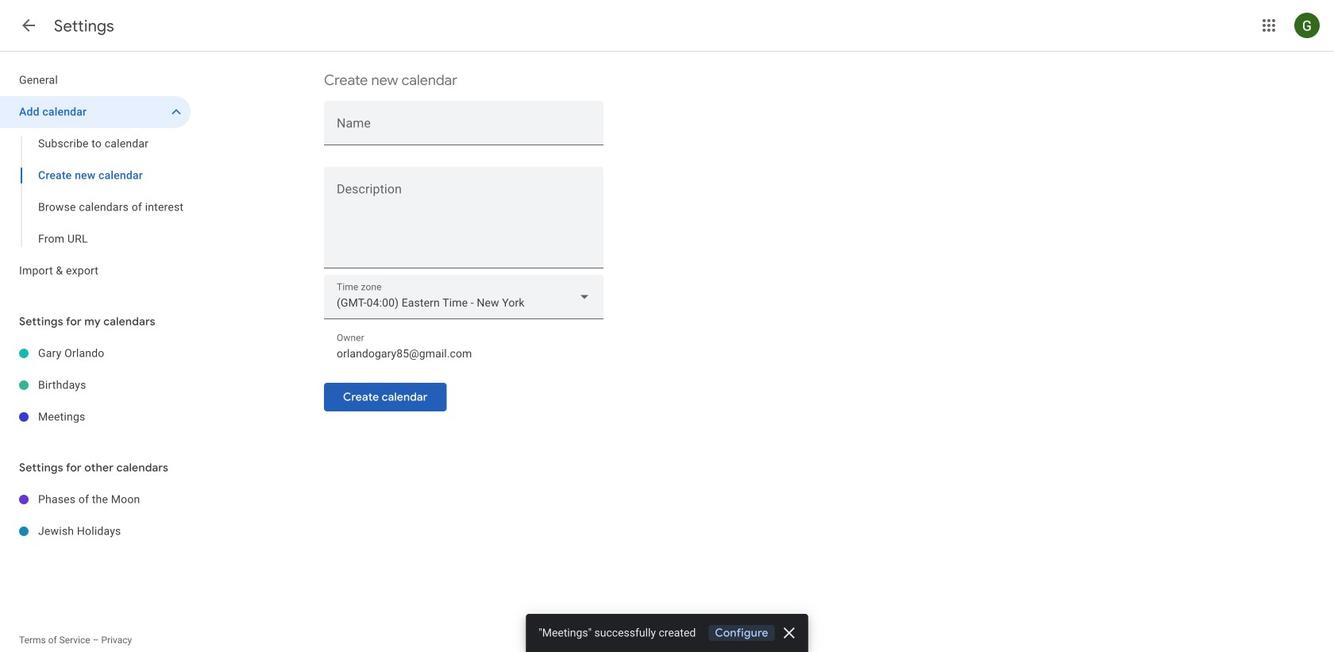 Task type: describe. For each thing, give the bounding box(es) containing it.
jewish holidays tree item
[[0, 516, 191, 547]]

gary orlando tree item
[[0, 338, 191, 369]]

meetings tree item
[[0, 401, 191, 433]]



Task type: vqa. For each thing, say whether or not it's contained in the screenshot.
"Language" in group
no



Task type: locate. For each thing, give the bounding box(es) containing it.
0 vertical spatial tree
[[0, 64, 191, 287]]

tree
[[0, 64, 191, 287], [0, 338, 191, 433], [0, 484, 191, 547]]

1 vertical spatial tree
[[0, 338, 191, 433]]

2 vertical spatial tree
[[0, 484, 191, 547]]

birthdays tree item
[[0, 369, 191, 401]]

None text field
[[337, 118, 591, 140], [324, 185, 604, 261], [337, 343, 591, 365], [337, 118, 591, 140], [324, 185, 604, 261], [337, 343, 591, 365]]

3 tree from the top
[[0, 484, 191, 547]]

group
[[0, 128, 191, 255]]

None field
[[324, 275, 604, 319]]

1 tree from the top
[[0, 64, 191, 287]]

heading
[[54, 16, 114, 36]]

phases of the moon tree item
[[0, 484, 191, 516]]

2 tree from the top
[[0, 338, 191, 433]]

add calendar tree item
[[0, 96, 191, 128]]

go back image
[[19, 16, 38, 35]]



